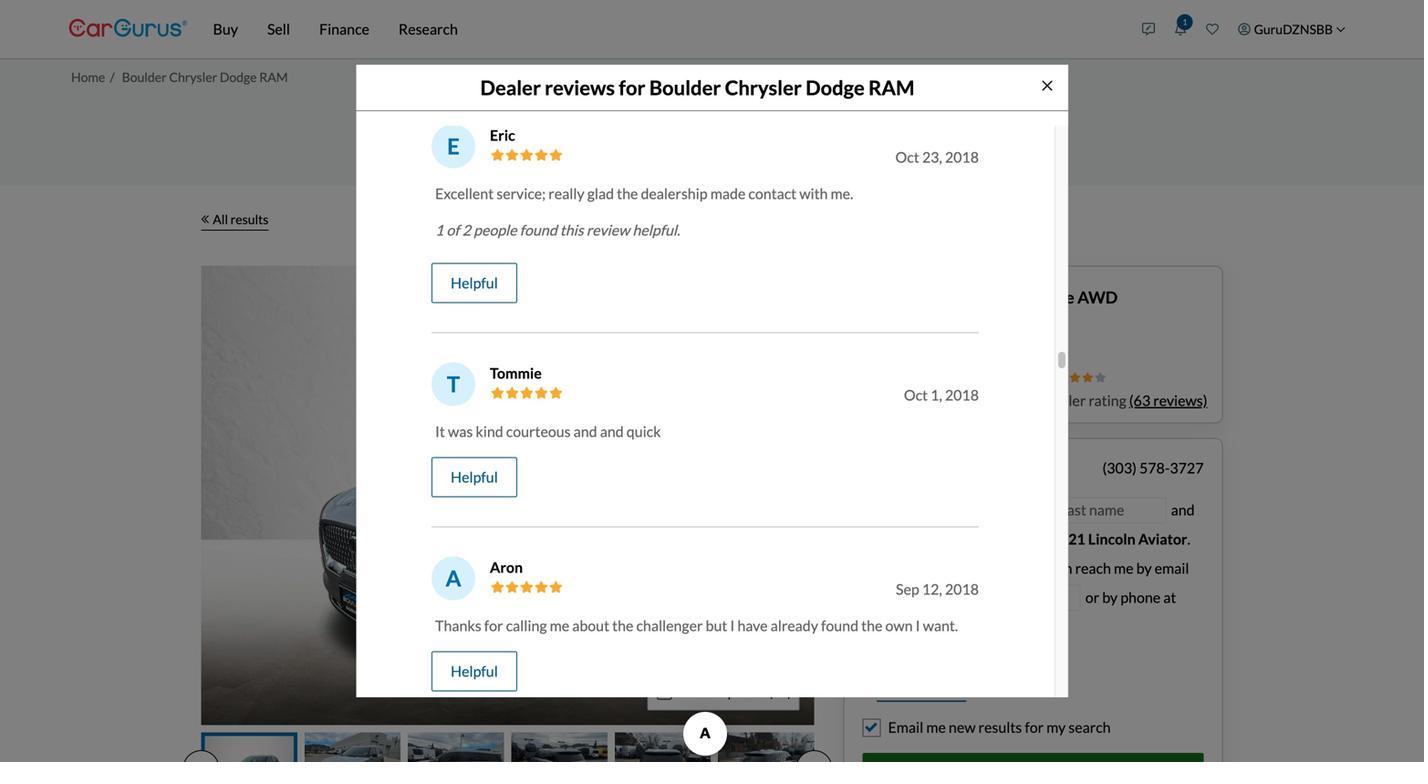 Task type: locate. For each thing, give the bounding box(es) containing it.
1 vertical spatial results
[[978, 719, 1022, 737]]

chrysler
[[169, 69, 217, 85], [725, 76, 802, 99]]

0 vertical spatial helpful
[[451, 274, 498, 292]]

/
[[110, 69, 115, 85]]

1 horizontal spatial for
[[619, 76, 645, 99]]

in
[[885, 560, 897, 577]]

and left "quick"
[[600, 423, 624, 441]]

found
[[520, 221, 557, 239], [821, 617, 858, 635]]

oct left '23,'
[[895, 148, 919, 166]]

0 vertical spatial dealer
[[480, 76, 541, 99]]

0 vertical spatial me
[[1114, 560, 1133, 577]]

aviator up email
[[1138, 530, 1187, 548]]

view vehicle photo 5 image
[[615, 733, 711, 763]]

show all photos (38)
[[679, 685, 791, 701]]

aviator for 2021 lincoln aviator
[[1138, 530, 1187, 548]]

1 vertical spatial by
[[1102, 589, 1118, 607]]

reviews
[[545, 76, 615, 99]]

1
[[435, 221, 444, 239]]

dialog containing e
[[356, 65, 1068, 722]]

already
[[770, 617, 818, 635]]

1 vertical spatial lincoln
[[1088, 530, 1135, 548]]

2021 lincoln aviator reserve awd
[[859, 287, 1118, 307]]

0 horizontal spatial aviator
[[957, 287, 1012, 307]]

at down i'm
[[863, 589, 875, 607]]

i right but
[[730, 617, 735, 635]]

for left my
[[1025, 719, 1044, 737]]

oct 1, 2018
[[904, 387, 979, 404]]

by right or in the bottom of the page
[[1102, 589, 1118, 607]]

for right reviews
[[619, 76, 645, 99]]

of
[[446, 221, 459, 239]]

the inside ". i'm in the"
[[900, 560, 921, 577]]

0 horizontal spatial me
[[550, 617, 569, 635]]

2 vertical spatial me
[[926, 719, 946, 737]]

dodge
[[220, 69, 257, 85], [806, 76, 865, 99]]

oct
[[895, 148, 919, 166], [904, 387, 928, 404]]

or by phone at
[[1085, 589, 1176, 607]]

at
[[863, 589, 875, 607], [1163, 589, 1176, 607]]

2 at from the left
[[1163, 589, 1176, 607]]

me left about
[[550, 617, 569, 635]]

1 i from the left
[[730, 617, 735, 635]]

1 horizontal spatial by
[[1136, 560, 1152, 577]]

2021
[[859, 287, 897, 307], [1051, 530, 1085, 548]]

for
[[619, 76, 645, 99], [484, 617, 503, 635], [1025, 719, 1044, 737]]

dialog
[[356, 65, 1068, 722]]

0 vertical spatial helpful button
[[431, 263, 517, 304]]

by
[[1136, 560, 1152, 577], [1102, 589, 1118, 607]]

tab list
[[201, 733, 814, 763]]

0 vertical spatial 2018
[[945, 148, 979, 166]]

dealer rating (63 reviews)
[[1043, 392, 1207, 410]]

eric
[[490, 127, 515, 144]]

0 horizontal spatial i
[[730, 617, 735, 635]]

me down 2021 lincoln aviator
[[1114, 560, 1133, 577]]

boulder
[[122, 69, 167, 85], [649, 76, 721, 99]]

0 horizontal spatial dealer
[[480, 76, 541, 99]]

sep
[[896, 581, 919, 599]]

t
[[447, 371, 460, 397]]

helpful down 2
[[451, 274, 498, 292]]

0 vertical spatial oct
[[895, 148, 919, 166]]

glad
[[587, 185, 614, 203]]

and
[[573, 423, 597, 441], [600, 423, 624, 441], [1168, 501, 1195, 519]]

or
[[1085, 589, 1099, 607]]

1 vertical spatial 2018
[[945, 387, 979, 404]]

view vehicle photo 3 image
[[408, 733, 504, 763]]

0 vertical spatial found
[[520, 221, 557, 239]]

me inside area. you can reach me by email at
[[1114, 560, 1133, 577]]

1 vertical spatial helpful button
[[431, 458, 517, 498]]

dealer up eric
[[480, 76, 541, 99]]

it was kind courteous and and quick
[[435, 423, 661, 441]]

(63 reviews) button
[[1129, 390, 1207, 412]]

1 horizontal spatial dealer
[[1043, 392, 1086, 410]]

and up .
[[1168, 501, 1195, 519]]

2 2018 from the top
[[945, 387, 979, 404]]

this
[[560, 221, 584, 239]]

578-
[[1139, 459, 1170, 477]]

me
[[1114, 560, 1133, 577], [550, 617, 569, 635], [926, 719, 946, 737]]

1 2018 from the top
[[945, 148, 979, 166]]

view vehicle photo 6 image
[[718, 733, 814, 763]]

all results
[[213, 212, 269, 227]]

0 horizontal spatial boulder
[[122, 69, 167, 85]]

2018
[[945, 148, 979, 166], [945, 387, 979, 404], [945, 581, 979, 599]]

review
[[586, 221, 630, 239]]

2018 for a
[[945, 581, 979, 599]]

with
[[799, 185, 828, 203]]

1 horizontal spatial at
[[1163, 589, 1176, 607]]

3 2018 from the top
[[945, 581, 979, 599]]

1 vertical spatial aviator
[[1138, 530, 1187, 548]]

tommie
[[490, 365, 542, 382]]

1 horizontal spatial lincoln
[[1088, 530, 1135, 548]]

1 helpful button from the top
[[431, 263, 517, 304]]

really
[[549, 185, 584, 203]]

2 helpful from the top
[[451, 469, 498, 486]]

1 horizontal spatial 2021
[[1051, 530, 1085, 548]]

at right phone
[[1163, 589, 1176, 607]]

1 vertical spatial for
[[484, 617, 503, 635]]

the right in
[[900, 560, 921, 577]]

0 vertical spatial for
[[619, 76, 645, 99]]

Email address email field
[[880, 585, 1081, 611]]

1 horizontal spatial i
[[916, 617, 920, 635]]

0 vertical spatial lincoln
[[900, 287, 953, 307]]

0 horizontal spatial for
[[484, 617, 503, 635]]

2 helpful button from the top
[[431, 458, 517, 498]]

menu
[[1133, 4, 1355, 55]]

add comments button
[[863, 682, 966, 702]]

2018 for t
[[945, 387, 979, 404]]

1 vertical spatial 2021
[[1051, 530, 1085, 548]]

2 horizontal spatial me
[[1114, 560, 1133, 577]]

helpful
[[451, 274, 498, 292], [451, 469, 498, 486], [451, 663, 498, 681]]

1 horizontal spatial aviator
[[1138, 530, 1187, 548]]

about
[[572, 617, 609, 635]]

1 vertical spatial helpful
[[451, 469, 498, 486]]

dealer
[[480, 76, 541, 99], [1043, 392, 1086, 410]]

2018 for e
[[945, 148, 979, 166]]

helpful button for e
[[431, 263, 517, 304]]

i right own
[[916, 617, 920, 635]]

at inside area. you can reach me by email at
[[863, 589, 875, 607]]

2018 right 1,
[[945, 387, 979, 404]]

0 vertical spatial aviator
[[957, 287, 1012, 307]]

courteous
[[506, 423, 571, 441]]

2 horizontal spatial and
[[1168, 501, 1195, 519]]

email
[[888, 719, 923, 737]]

2 i from the left
[[916, 617, 920, 635]]

results right all on the left of the page
[[230, 212, 269, 227]]

menu item
[[1228, 4, 1355, 55]]

2 vertical spatial helpful
[[451, 663, 498, 681]]

home / boulder chrysler dodge ram
[[71, 69, 288, 85]]

0 horizontal spatial 2021
[[859, 287, 897, 307]]

own
[[885, 617, 913, 635]]

helpful button down 2
[[431, 263, 517, 304]]

First name field
[[977, 498, 1050, 524]]

add comments
[[877, 684, 966, 700]]

add a car review image
[[1142, 23, 1155, 36]]

2 vertical spatial for
[[1025, 719, 1044, 737]]

by left email
[[1136, 560, 1152, 577]]

Last name field
[[1057, 498, 1166, 524]]

dealer reviews for boulder chrysler dodge ram
[[480, 76, 915, 99]]

2018 right '23,'
[[945, 148, 979, 166]]

the right about
[[612, 617, 633, 635]]

2018 right 12, in the bottom right of the page
[[945, 581, 979, 599]]

1 of 2 people found this review helpful.
[[435, 221, 680, 239]]

0 horizontal spatial by
[[1102, 589, 1118, 607]]

0 horizontal spatial at
[[863, 589, 875, 607]]

photos
[[728, 685, 766, 701]]

1 vertical spatial me
[[550, 617, 569, 635]]

2
[[462, 221, 471, 239]]

show all photos (38) link
[[647, 675, 800, 711]]

0 horizontal spatial dodge
[[220, 69, 257, 85]]

but
[[706, 617, 727, 635]]

1 vertical spatial dealer
[[1043, 392, 1086, 410]]

helpful down thanks
[[451, 663, 498, 681]]

email me new results for my search
[[888, 719, 1111, 737]]

me left 'new'
[[926, 719, 946, 737]]

for left calling
[[484, 617, 503, 635]]

dealership
[[641, 185, 708, 203]]

oct left 1,
[[904, 387, 928, 404]]

helpful for e
[[451, 274, 498, 292]]

found left this
[[520, 221, 557, 239]]

2 vertical spatial helpful button
[[431, 652, 517, 692]]

dealer for dealer reviews for boulder chrysler dodge ram
[[480, 76, 541, 99]]

reserve
[[1015, 287, 1074, 307]]

menu bar
[[187, 0, 1133, 58]]

0 vertical spatial results
[[230, 212, 269, 227]]

(303)
[[1102, 459, 1137, 477]]

23,
[[922, 148, 942, 166]]

0 vertical spatial by
[[1136, 560, 1152, 577]]

1 horizontal spatial boulder
[[649, 76, 721, 99]]

e
[[447, 133, 460, 159]]

1 at from the left
[[863, 589, 875, 607]]

helpful down was
[[451, 469, 498, 486]]

a
[[446, 566, 461, 592]]

1 vertical spatial oct
[[904, 387, 928, 404]]

aviator left reserve
[[957, 287, 1012, 307]]

. i'm in the
[[863, 530, 1190, 577]]

3 helpful button from the top
[[431, 652, 517, 692]]

3 helpful from the top
[[451, 663, 498, 681]]

lincoln for 2021 lincoln aviator reserve awd
[[900, 287, 953, 307]]

0 horizontal spatial found
[[520, 221, 557, 239]]

1 vertical spatial found
[[821, 617, 858, 635]]

1 horizontal spatial dodge
[[806, 76, 865, 99]]

1 horizontal spatial chrysler
[[725, 76, 802, 99]]

by inside area. you can reach me by email at
[[1136, 560, 1152, 577]]

view vehicle photo 1 image
[[201, 733, 297, 763]]

helpful button down thanks
[[431, 652, 517, 692]]

search
[[1069, 719, 1111, 737]]

2021 for 2021 lincoln aviator reserve awd
[[859, 287, 897, 307]]

show
[[679, 685, 710, 701]]

helpful for t
[[451, 469, 498, 486]]

1 helpful from the top
[[451, 274, 498, 292]]

helpful button down was
[[431, 458, 517, 498]]

helpful button
[[431, 263, 517, 304], [431, 458, 517, 498], [431, 652, 517, 692]]

lincoln
[[900, 287, 953, 307], [1088, 530, 1135, 548]]

excellent
[[435, 185, 494, 203]]

2 vertical spatial 2018
[[945, 581, 979, 599]]

(38)
[[769, 685, 791, 701]]

results right 'new'
[[978, 719, 1022, 737]]

dodge inside dialog
[[806, 76, 865, 99]]

the
[[617, 185, 638, 203], [900, 560, 921, 577], [612, 617, 633, 635], [861, 617, 882, 635]]

found right already
[[821, 617, 858, 635]]

1 horizontal spatial ram
[[868, 76, 915, 99]]

0 horizontal spatial lincoln
[[900, 287, 953, 307]]

results
[[230, 212, 269, 227], [978, 719, 1022, 737]]

2021 lincoln aviator
[[1051, 530, 1187, 548]]

and right courteous
[[573, 423, 597, 441]]

dealer left rating
[[1043, 392, 1086, 410]]

0 vertical spatial 2021
[[859, 287, 897, 307]]

email
[[1155, 560, 1189, 577]]

(303) 578-3727
[[1102, 459, 1204, 477]]

1 horizontal spatial me
[[926, 719, 946, 737]]



Task type: vqa. For each thing, say whether or not it's contained in the screenshot.
the topmost Helpful
yes



Task type: describe. For each thing, give the bounding box(es) containing it.
made
[[710, 185, 746, 203]]

1,
[[931, 387, 942, 404]]

the right glad
[[617, 185, 638, 203]]

lincoln for 2021 lincoln aviator
[[1088, 530, 1135, 548]]

have
[[737, 617, 768, 635]]

0 horizontal spatial chrysler
[[169, 69, 217, 85]]

2021 for 2021 lincoln aviator
[[1051, 530, 1085, 548]]

chevron double left image
[[201, 215, 209, 224]]

you
[[1023, 560, 1047, 577]]

was
[[448, 423, 473, 441]]

oct for e
[[895, 148, 919, 166]]

calling
[[506, 617, 547, 635]]

phone
[[1120, 589, 1161, 607]]

it
[[435, 423, 445, 441]]

service;
[[497, 185, 546, 203]]

helpful.
[[633, 221, 680, 239]]

thanks
[[435, 617, 481, 635]]

can
[[1050, 560, 1072, 577]]

sep 12, 2018
[[896, 581, 979, 599]]

above
[[907, 392, 946, 410]]

helpful for a
[[451, 663, 498, 681]]

oct for t
[[904, 387, 928, 404]]

area.
[[989, 560, 1020, 577]]

Zip code field
[[926, 556, 984, 582]]

kind
[[476, 423, 503, 441]]

the left own
[[861, 617, 882, 635]]

$3,179
[[859, 392, 904, 410]]

all results link
[[201, 200, 269, 240]]

1 horizontal spatial found
[[821, 617, 858, 635]]

comments
[[904, 684, 966, 700]]

contact
[[748, 185, 797, 203]]

want.
[[923, 617, 958, 635]]

my
[[1046, 719, 1066, 737]]

3727
[[1170, 459, 1204, 477]]

(63
[[1129, 392, 1150, 410]]

.
[[1187, 530, 1190, 548]]

market
[[948, 392, 994, 410]]

add
[[877, 684, 901, 700]]

excellent service; really glad the dealership made contact with me.
[[435, 185, 853, 203]]

area. you can reach me by email at
[[863, 560, 1189, 607]]

awd
[[1077, 287, 1118, 307]]

home link
[[71, 69, 105, 85]]

rating
[[1089, 392, 1126, 410]]

new
[[949, 719, 976, 737]]

view vehicle photo 2 image
[[305, 733, 401, 763]]

all
[[712, 685, 725, 701]]

helpful button for a
[[431, 652, 517, 692]]

plus image
[[863, 689, 869, 699]]

0 horizontal spatial results
[[230, 212, 269, 227]]

reviews)
[[1153, 392, 1207, 410]]

cargurus logo homepage link link
[[69, 3, 187, 55]]

dealer for dealer rating (63 reviews)
[[1043, 392, 1086, 410]]

view vehicle photo 4 image
[[511, 733, 607, 763]]

reach
[[1075, 560, 1111, 577]]

Phone (optional) telephone field
[[864, 614, 1038, 640]]

close modal dealer reviews for boulder chrysler dodge ram image
[[1040, 78, 1054, 93]]

people
[[474, 221, 517, 239]]

thanks for calling me about the challenger but i have already found the own i want.
[[435, 617, 958, 635]]

quick
[[626, 423, 661, 441]]

challenger
[[636, 617, 703, 635]]

aron
[[490, 559, 523, 577]]

oct 23, 2018
[[895, 148, 979, 166]]

2 horizontal spatial for
[[1025, 719, 1044, 737]]

0 horizontal spatial and
[[573, 423, 597, 441]]

saved cars image
[[1206, 23, 1219, 36]]

$3,179 above market
[[859, 392, 994, 410]]

helpful button for t
[[431, 458, 517, 498]]

aviator for 2021 lincoln aviator reserve awd
[[957, 287, 1012, 307]]

12,
[[922, 581, 942, 599]]

home
[[71, 69, 105, 85]]

vehicle full photo image
[[201, 266, 814, 726]]

all
[[213, 212, 228, 227]]

1 horizontal spatial results
[[978, 719, 1022, 737]]

1 horizontal spatial and
[[600, 423, 624, 441]]

0 horizontal spatial ram
[[259, 69, 288, 85]]

boulder inside dialog
[[649, 76, 721, 99]]

i'm
[[863, 560, 882, 577]]

me.
[[831, 185, 853, 203]]

cargurus logo homepage link image
[[69, 3, 187, 55]]



